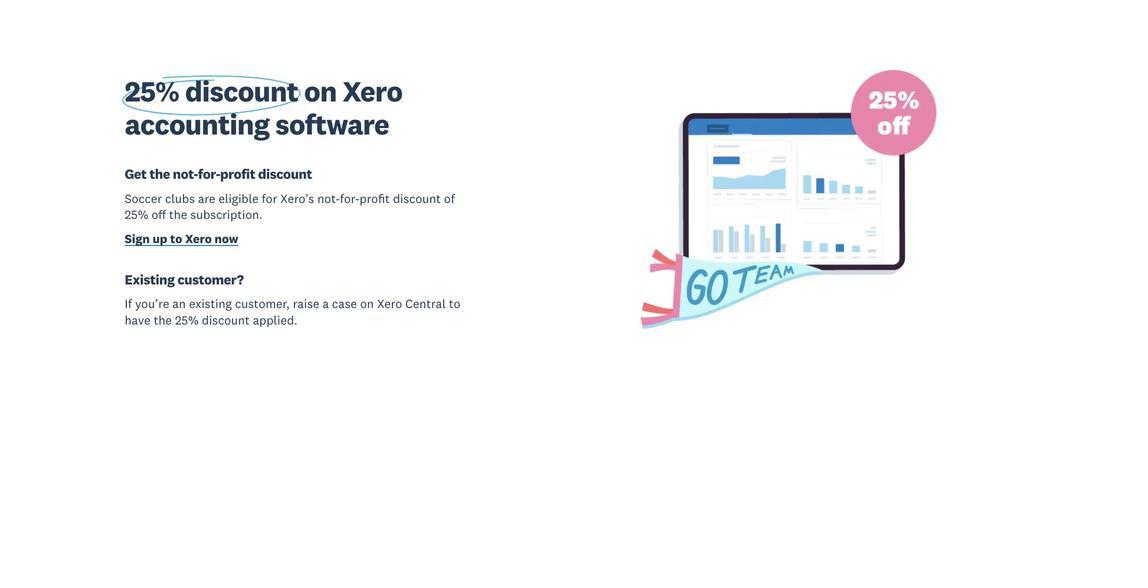Task type: describe. For each thing, give the bounding box(es) containing it.
soccer clubs are eligible for xero's not-for-profit discount of 25% off the subscription.
[[125, 190, 455, 223]]

of
[[444, 190, 455, 206]]

for
[[262, 190, 277, 206]]

subscription.
[[190, 207, 263, 223]]

if you're an existing customer, raise a case on xero central to have the 25% discount applied.
[[125, 296, 461, 328]]

on inside on xero accounting software
[[304, 73, 337, 109]]

discount inside if you're an existing customer, raise a case on xero central to have the 25% discount applied.
[[202, 312, 250, 328]]

existing customer?
[[125, 271, 244, 288]]

xero inside if you're an existing customer, raise a case on xero central to have the 25% discount applied.
[[377, 296, 402, 312]]

central
[[405, 296, 446, 312]]

accounting
[[125, 107, 269, 143]]

0 vertical spatial the
[[149, 165, 170, 182]]

to inside if you're an existing customer, raise a case on xero central to have the 25% discount applied.
[[449, 296, 461, 312]]

sign up to xero now
[[125, 231, 238, 247]]

0 vertical spatial to
[[170, 231, 182, 247]]

customer?
[[177, 271, 244, 288]]

soccer
[[125, 190, 162, 206]]

now
[[215, 231, 238, 247]]

0 horizontal spatial for-
[[198, 165, 220, 182]]

sign
[[125, 231, 150, 247]]

charts on the xero dashboard, a 25% off sign, and a banner that says 'go team' image
[[578, 0, 1009, 417]]

0 vertical spatial not-
[[173, 165, 198, 182]]

25% discount
[[125, 73, 298, 109]]

a
[[323, 296, 329, 312]]

25% inside soccer clubs are eligible for xero's not-for-profit discount of 25% off the subscription.
[[125, 207, 148, 223]]

an
[[172, 296, 186, 312]]

off
[[152, 207, 166, 223]]

on xero accounting software
[[125, 73, 402, 143]]

profit inside soccer clubs are eligible for xero's not-for-profit discount of 25% off the subscription.
[[360, 190, 390, 206]]

applied.
[[253, 312, 298, 328]]

have
[[125, 312, 151, 328]]



Task type: vqa. For each thing, say whether or not it's contained in the screenshot.
now
yes



Task type: locate. For each thing, give the bounding box(es) containing it.
1 horizontal spatial on
[[360, 296, 374, 312]]

0 vertical spatial 25%
[[125, 73, 179, 109]]

to right up
[[170, 231, 182, 247]]

the down clubs
[[169, 207, 187, 223]]

for- up are in the left top of the page
[[198, 165, 220, 182]]

clubs
[[165, 190, 195, 206]]

1 horizontal spatial to
[[449, 296, 461, 312]]

on inside if you're an existing customer, raise a case on xero central to have the 25% discount applied.
[[360, 296, 374, 312]]

get the not-for-profit discount
[[125, 165, 312, 182]]

for-
[[198, 165, 220, 182], [340, 190, 360, 206]]

eligible
[[219, 190, 259, 206]]

for- inside soccer clubs are eligible for xero's not-for-profit discount of 25% off the subscription.
[[340, 190, 360, 206]]

case
[[332, 296, 357, 312]]

not- inside soccer clubs are eligible for xero's not-for-profit discount of 25% off the subscription.
[[317, 190, 340, 206]]

sign up to xero now link
[[125, 231, 238, 250]]

1 horizontal spatial not-
[[317, 190, 340, 206]]

xero's
[[280, 190, 314, 206]]

the for the
[[169, 207, 187, 223]]

software
[[275, 107, 389, 143]]

if
[[125, 296, 132, 312]]

not- up clubs
[[173, 165, 198, 182]]

0 horizontal spatial not-
[[173, 165, 198, 182]]

1 horizontal spatial for-
[[340, 190, 360, 206]]

1 horizontal spatial profit
[[360, 190, 390, 206]]

2 vertical spatial xero
[[377, 296, 402, 312]]

0 vertical spatial for-
[[198, 165, 220, 182]]

1 vertical spatial xero
[[185, 231, 212, 247]]

1 vertical spatial for-
[[340, 190, 360, 206]]

raise
[[293, 296, 319, 312]]

1 vertical spatial profit
[[360, 190, 390, 206]]

1 vertical spatial 25%
[[125, 207, 148, 223]]

xero inside on xero accounting software
[[343, 73, 402, 109]]

1 vertical spatial on
[[360, 296, 374, 312]]

the inside if you're an existing customer, raise a case on xero central to have the 25% discount applied.
[[154, 312, 172, 328]]

to
[[170, 231, 182, 247], [449, 296, 461, 312]]

discount
[[185, 73, 298, 109], [258, 165, 312, 182], [393, 190, 441, 206], [202, 312, 250, 328]]

discount inside soccer clubs are eligible for xero's not-for-profit discount of 25% off the subscription.
[[393, 190, 441, 206]]

the down you're
[[154, 312, 172, 328]]

get
[[125, 165, 147, 182]]

existing
[[125, 271, 175, 288]]

2 vertical spatial 25%
[[175, 312, 199, 328]]

0 horizontal spatial on
[[304, 73, 337, 109]]

0 vertical spatial xero
[[343, 73, 402, 109]]

25% inside if you're an existing customer, raise a case on xero central to have the 25% discount applied.
[[175, 312, 199, 328]]

to right central in the left of the page
[[449, 296, 461, 312]]

1 vertical spatial to
[[449, 296, 461, 312]]

the inside soccer clubs are eligible for xero's not-for-profit discount of 25% off the subscription.
[[169, 207, 187, 223]]

0 horizontal spatial profit
[[220, 165, 255, 182]]

for- right xero's
[[340, 190, 360, 206]]

you're
[[135, 296, 169, 312]]

not-
[[173, 165, 198, 182], [317, 190, 340, 206]]

1 vertical spatial not-
[[317, 190, 340, 206]]

xero
[[343, 73, 402, 109], [185, 231, 212, 247], [377, 296, 402, 312]]

1 vertical spatial the
[[169, 207, 187, 223]]

0 vertical spatial on
[[304, 73, 337, 109]]

2 vertical spatial the
[[154, 312, 172, 328]]

up
[[153, 231, 167, 247]]

existing
[[189, 296, 232, 312]]

not- right xero's
[[317, 190, 340, 206]]

on
[[304, 73, 337, 109], [360, 296, 374, 312]]

the
[[149, 165, 170, 182], [169, 207, 187, 223], [154, 312, 172, 328]]

customer,
[[235, 296, 290, 312]]

the for customer?
[[154, 312, 172, 328]]

profit
[[220, 165, 255, 182], [360, 190, 390, 206]]

are
[[198, 190, 215, 206]]

0 vertical spatial profit
[[220, 165, 255, 182]]

0 horizontal spatial to
[[170, 231, 182, 247]]

25%
[[125, 73, 179, 109], [125, 207, 148, 223], [175, 312, 199, 328]]

the right get
[[149, 165, 170, 182]]



